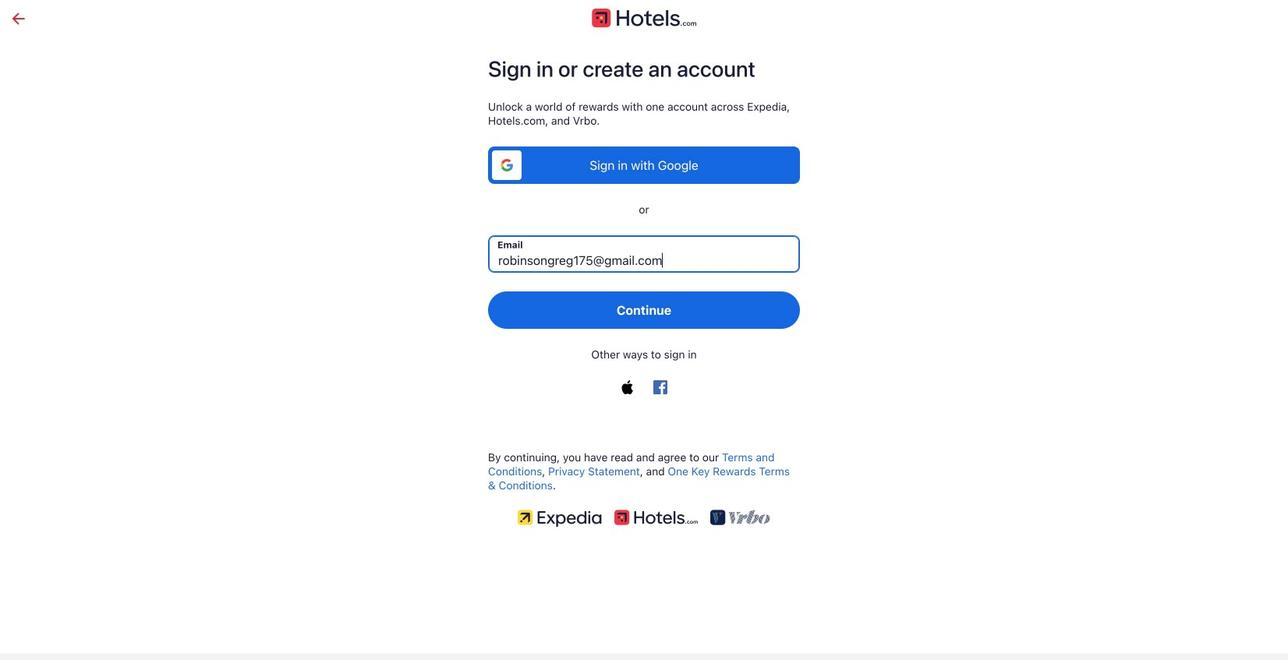 Task type: vqa. For each thing, say whether or not it's contained in the screenshot.
'Front of property' Image
no



Task type: describe. For each thing, give the bounding box(es) containing it.
hotels image
[[592, 6, 696, 30]]



Task type: locate. For each thing, give the bounding box(es) containing it.
facebook image
[[654, 381, 668, 395]]

go back image
[[9, 9, 28, 28]]

go back image
[[12, 13, 25, 25]]

None email field
[[488, 236, 800, 273]]

apple image
[[621, 381, 635, 395]]



